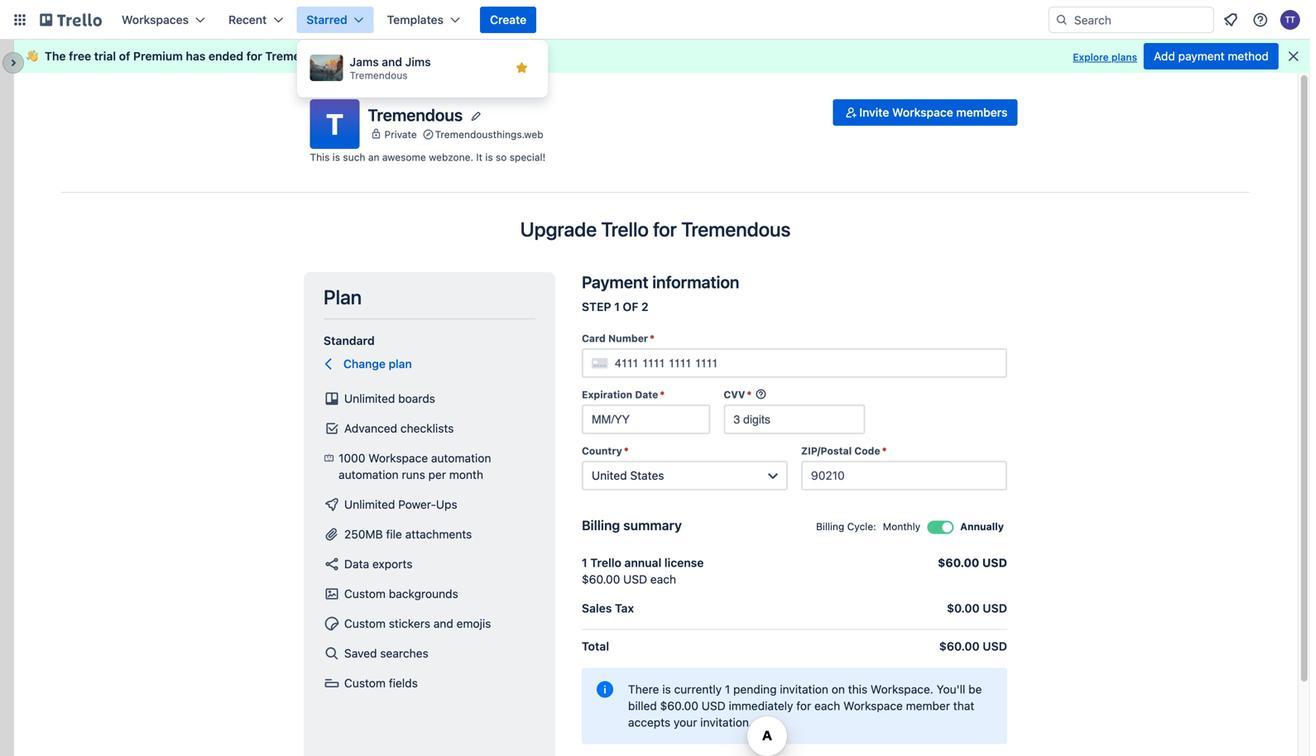 Task type: vqa. For each thing, say whether or not it's contained in the screenshot.
the right each
yes



Task type: describe. For each thing, give the bounding box(es) containing it.
change plan button
[[320, 356, 412, 372]]

custom for custom stickers and emojis
[[344, 617, 386, 631]]

plans
[[1112, 51, 1137, 63]]

starred
[[307, 13, 347, 26]]

is for this
[[333, 151, 340, 163]]

billing cycle : monthly
[[816, 521, 921, 533]]

be
[[969, 683, 982, 697]]

zip/postal
[[801, 445, 852, 457]]

billed
[[628, 699, 657, 713]]

unlimited for unlimited boards
[[344, 392, 395, 406]]

sales
[[582, 602, 612, 615]]

data
[[344, 557, 369, 571]]

upgrade trello for tremendous
[[520, 218, 791, 241]]

free
[[69, 49, 91, 63]]

code
[[854, 445, 880, 457]]

$0.00
[[947, 602, 980, 615]]

open cvv tooltip image
[[755, 389, 767, 400]]

invitation
[[780, 683, 829, 697]]

create button
[[480, 7, 536, 33]]

boards
[[398, 392, 435, 406]]

* for zip/postal code *
[[882, 445, 887, 457]]

of for the
[[119, 49, 130, 63]]

primary element
[[0, 0, 1310, 40]]

1 inside 1 trello annual license $60.00 usd each
[[582, 556, 587, 570]]

usd inside 1 trello annual license $60.00 usd each
[[623, 573, 647, 586]]

country *
[[582, 445, 629, 457]]

t button
[[310, 99, 360, 149]]

members
[[956, 106, 1008, 119]]

add payment method
[[1154, 49, 1269, 63]]

is for there
[[662, 683, 671, 697]]

tax
[[615, 602, 634, 615]]

tremendous up private
[[368, 105, 463, 124]]

workspace for invite
[[892, 106, 953, 119]]

usd right $0.00
[[983, 602, 1007, 615]]

trello for 1
[[590, 556, 622, 570]]

accepts
[[628, 716, 671, 730]]

states
[[630, 469, 664, 483]]

checklists
[[400, 422, 454, 435]]

this
[[310, 151, 330, 163]]

1 horizontal spatial automation
[[431, 452, 491, 465]]

custom stickers and emojis
[[344, 617, 491, 631]]

ups
[[436, 498, 457, 512]]

cycle
[[847, 521, 873, 533]]

plan
[[389, 357, 412, 371]]

usd up invitation.
[[702, 699, 726, 713]]

1 vertical spatial automation
[[339, 468, 399, 482]]

$60.00 down annually
[[938, 556, 980, 570]]

special!
[[510, 151, 546, 163]]

immediately
[[729, 699, 793, 713]]

custom for custom fields
[[344, 677, 386, 690]]

workspace for 1000
[[369, 452, 428, 465]]

unlimited power-ups
[[344, 498, 457, 512]]

cvv
[[724, 389, 745, 401]]

* for expiration date *
[[660, 389, 665, 401]]

per
[[428, 468, 446, 482]]

billing for billing cycle : monthly
[[816, 521, 845, 533]]

trello for upgrade
[[601, 218, 649, 241]]

you'll
[[937, 683, 966, 697]]

starred button
[[297, 7, 374, 33]]

1 horizontal spatial is
[[485, 151, 493, 163]]

invitation.
[[700, 716, 752, 730]]

0 vertical spatial $60.00 usd
[[938, 556, 1007, 570]]

searches
[[380, 647, 429, 661]]

your
[[674, 716, 697, 730]]

immediately for each workspace member that accepts your invitation.
[[628, 699, 975, 730]]

method
[[1228, 49, 1269, 63]]

search image
[[1055, 13, 1069, 26]]

tremendousthings.web link
[[435, 126, 543, 143]]

united
[[592, 469, 627, 483]]

invite
[[859, 106, 889, 119]]

expiration
[[582, 389, 633, 401]]

payment
[[582, 272, 649, 292]]

sales tax
[[582, 602, 634, 615]]

fields
[[389, 677, 418, 690]]

$0.00 usd
[[947, 602, 1007, 615]]

usd down annually
[[982, 556, 1007, 570]]

custom for custom backgrounds
[[344, 587, 386, 601]]

* left open cvv tooltip icon
[[747, 389, 752, 401]]

premium
[[133, 49, 183, 63]]

standard
[[324, 334, 375, 348]]

cvv *
[[724, 389, 752, 401]]

expiration date *
[[582, 389, 665, 401]]

card
[[582, 333, 606, 344]]

explore plans button
[[1073, 47, 1137, 67]]

.
[[335, 49, 338, 63]]

90210 text field
[[801, 461, 1007, 491]]

templates button
[[377, 7, 470, 33]]

united states
[[592, 469, 664, 483]]

Search field
[[1049, 7, 1214, 33]]

:
[[873, 521, 876, 533]]

banner containing 👋
[[13, 40, 1310, 73]]

each inside immediately for each workspace member that accepts your invitation.
[[815, 699, 840, 713]]

information
[[652, 272, 740, 292]]

for inside immediately for each workspace member that accepts your invitation.
[[797, 699, 811, 713]]

so
[[496, 151, 507, 163]]

of for information
[[623, 300, 638, 314]]

$60.00 down $0.00
[[939, 640, 980, 653]]

tremendous inside jams and jims tremendous
[[350, 69, 408, 81]]

license
[[665, 556, 704, 570]]

saved
[[344, 647, 377, 661]]

ended
[[209, 49, 243, 63]]

create
[[490, 13, 527, 26]]

1000
[[339, 452, 365, 465]]

member
[[906, 699, 950, 713]]

payment information step 1 of 2
[[582, 272, 740, 314]]

billing for billing summary
[[582, 518, 620, 533]]

1000 workspace automation automation runs per month
[[339, 452, 491, 482]]

terry turtle (terryturtle) image
[[1280, 10, 1300, 30]]

card number *
[[582, 333, 655, 344]]



Task type: locate. For each thing, give the bounding box(es) containing it.
custom
[[344, 587, 386, 601], [344, 617, 386, 631], [344, 677, 386, 690]]

total
[[582, 640, 609, 653]]

for right ended
[[246, 49, 262, 63]]

starred icon image
[[515, 61, 529, 74]]

file
[[386, 528, 402, 541]]

$60.00 usd down $0.00 usd
[[939, 640, 1007, 653]]

usd down $0.00 usd
[[983, 640, 1007, 653]]

automation
[[431, 452, 491, 465], [339, 468, 399, 482]]

1 horizontal spatial each
[[815, 699, 840, 713]]

it
[[476, 151, 483, 163]]

custom down data
[[344, 587, 386, 601]]

1 horizontal spatial and
[[434, 617, 453, 631]]

0 horizontal spatial each
[[650, 573, 676, 586]]

workspace inside 1000 workspace automation automation runs per month
[[369, 452, 428, 465]]

1 vertical spatial custom
[[344, 617, 386, 631]]

is right this
[[333, 151, 340, 163]]

2 custom from the top
[[344, 617, 386, 631]]

1 vertical spatial workspace
[[369, 452, 428, 465]]

0 vertical spatial trello
[[601, 218, 649, 241]]

exports
[[372, 557, 413, 571]]

add
[[1154, 49, 1175, 63]]

2
[[641, 300, 649, 314]]

0 horizontal spatial for
[[246, 49, 262, 63]]

each inside 1 trello annual license $60.00 usd each
[[650, 573, 676, 586]]

0 vertical spatial each
[[650, 573, 676, 586]]

2 horizontal spatial 1
[[725, 683, 730, 697]]

and inside jams and jims tremendous
[[382, 55, 402, 69]]

2 vertical spatial for
[[797, 699, 811, 713]]

1 inside "payment information step 1 of 2"
[[614, 300, 620, 314]]

the
[[45, 49, 66, 63]]

workspace right invite on the right top of page
[[892, 106, 953, 119]]

back to home image
[[40, 7, 102, 33]]

and left 'jims'
[[382, 55, 402, 69]]

1 horizontal spatial billing
[[816, 521, 845, 533]]

automation down 1000
[[339, 468, 399, 482]]

0 vertical spatial 1
[[614, 300, 620, 314]]

$60.00 up "sales"
[[582, 573, 620, 586]]

invite workspace members
[[859, 106, 1008, 119]]

$60.00 usd down currently
[[660, 699, 726, 713]]

0 horizontal spatial automation
[[339, 468, 399, 482]]

1 trello annual license $60.00 usd each
[[582, 556, 704, 586]]

automation up the month
[[431, 452, 491, 465]]

tremendous down starred
[[265, 49, 335, 63]]

unlimited up advanced
[[344, 392, 395, 406]]

you'll be billed
[[628, 683, 982, 713]]

jams and jims tremendous
[[350, 55, 431, 81]]

0 vertical spatial workspace
[[892, 106, 953, 119]]

1 vertical spatial and
[[434, 617, 453, 631]]

of inside "payment information step 1 of 2"
[[623, 300, 638, 314]]

1 vertical spatial each
[[815, 699, 840, 713]]

0 vertical spatial automation
[[431, 452, 491, 465]]

0 vertical spatial for
[[246, 49, 262, 63]]

jams
[[350, 55, 379, 69]]

there
[[628, 683, 659, 697]]

0 horizontal spatial 1
[[582, 556, 587, 570]]

billing
[[582, 518, 620, 533], [816, 521, 845, 533]]

annual
[[625, 556, 662, 570]]

* right date
[[660, 389, 665, 401]]

1 vertical spatial $60.00 usd
[[939, 640, 1007, 653]]

change plan
[[344, 357, 412, 371]]

recent button
[[219, 7, 293, 33]]

0 vertical spatial unlimited
[[344, 392, 395, 406]]

zip/postal code *
[[801, 445, 887, 457]]

trial
[[94, 49, 116, 63]]

1 for there
[[725, 683, 730, 697]]

👋
[[26, 49, 38, 63]]

of inside banner
[[119, 49, 130, 63]]

explore
[[1073, 51, 1109, 63]]

1 unlimited from the top
[[344, 392, 395, 406]]

plan
[[324, 286, 362, 309]]

unlimited up 250mb
[[344, 498, 395, 512]]

power-
[[398, 498, 436, 512]]

1 vertical spatial 1
[[582, 556, 587, 570]]

1 horizontal spatial of
[[623, 300, 638, 314]]

0 horizontal spatial and
[[382, 55, 402, 69]]

monthly
[[883, 521, 921, 533]]

2 vertical spatial $60.00 usd
[[660, 699, 726, 713]]

recent
[[228, 13, 267, 26]]

* for card number *
[[650, 333, 655, 344]]

1 right step
[[614, 300, 620, 314]]

trello up payment
[[601, 218, 649, 241]]

workspace inside immediately for each workspace member that accepts your invitation.
[[843, 699, 903, 713]]

there is currently 1 pending invitation on this workspace.
[[628, 683, 934, 697]]

1 vertical spatial trello
[[590, 556, 622, 570]]

trello left annual
[[590, 556, 622, 570]]

an
[[368, 151, 379, 163]]

2 unlimited from the top
[[344, 498, 395, 512]]

each down on
[[815, 699, 840, 713]]

and left emojis
[[434, 617, 453, 631]]

pending
[[733, 683, 777, 697]]

250mb
[[344, 528, 383, 541]]

custom up saved at the bottom of page
[[344, 617, 386, 631]]

that
[[953, 699, 975, 713]]

0 horizontal spatial billing
[[582, 518, 620, 533]]

step
[[582, 300, 611, 314]]

each down annual
[[650, 573, 676, 586]]

workspace.
[[871, 683, 934, 697]]

1 horizontal spatial 1
[[614, 300, 620, 314]]

0 horizontal spatial is
[[333, 151, 340, 163]]

and
[[382, 55, 402, 69], [434, 617, 453, 631]]

each
[[650, 573, 676, 586], [815, 699, 840, 713]]

payment
[[1178, 49, 1225, 63]]

saved searches
[[344, 647, 429, 661]]

0 vertical spatial and
[[382, 55, 402, 69]]

billing summary
[[582, 518, 682, 533]]

tremendous inside banner
[[265, 49, 335, 63]]

0 notifications image
[[1221, 10, 1241, 30]]

wave image
[[26, 49, 38, 64]]

0 horizontal spatial of
[[119, 49, 130, 63]]

unlimited for unlimited power-ups
[[344, 498, 395, 512]]

on
[[832, 683, 845, 697]]

sm image
[[843, 104, 859, 121]]

backgrounds
[[389, 587, 458, 601]]

annually
[[960, 521, 1004, 533]]

$60.00
[[938, 556, 980, 570], [582, 573, 620, 586], [939, 640, 980, 653], [660, 699, 699, 713]]

workspaces button
[[112, 7, 215, 33]]

1 vertical spatial unlimited
[[344, 498, 395, 512]]

change
[[344, 357, 386, 371]]

$60.00 up your
[[660, 699, 699, 713]]

* right number
[[650, 333, 655, 344]]

unlimited boards
[[344, 392, 435, 406]]

1 left pending
[[725, 683, 730, 697]]

jims
[[405, 55, 431, 69]]

for up information
[[653, 218, 677, 241]]

1 up "sales"
[[582, 556, 587, 570]]

trello inside 1 trello annual license $60.00 usd each
[[590, 556, 622, 570]]

0 vertical spatial custom
[[344, 587, 386, 601]]

1
[[614, 300, 620, 314], [582, 556, 587, 570], [725, 683, 730, 697]]

workspace up runs at the bottom left
[[369, 452, 428, 465]]

250mb file attachments
[[344, 528, 472, 541]]

is right it
[[485, 151, 493, 163]]

banner
[[13, 40, 1310, 73]]

tremendous down jams
[[350, 69, 408, 81]]

1 custom from the top
[[344, 587, 386, 601]]

workspaces
[[122, 13, 189, 26]]

usd down annual
[[623, 573, 647, 586]]

$60.00 usd down annually
[[938, 556, 1007, 570]]

tremendous
[[265, 49, 335, 63], [350, 69, 408, 81], [368, 105, 463, 124], [681, 218, 791, 241]]

invite workspace members button
[[833, 99, 1018, 126]]

data exports
[[344, 557, 413, 571]]

* right country
[[624, 445, 629, 457]]

advanced checklists
[[344, 422, 454, 435]]

custom fields
[[344, 677, 418, 690]]

such
[[343, 151, 365, 163]]

private
[[384, 129, 417, 140]]

3 custom from the top
[[344, 677, 386, 690]]

runs
[[402, 468, 425, 482]]

tremendousthings.web
[[435, 129, 543, 140]]

advanced
[[344, 422, 397, 435]]

1 vertical spatial for
[[653, 218, 677, 241]]

explore plans
[[1073, 51, 1137, 63]]

webzone.
[[429, 151, 473, 163]]

2 vertical spatial 1
[[725, 683, 730, 697]]

2 horizontal spatial for
[[797, 699, 811, 713]]

1 vertical spatial of
[[623, 300, 638, 314]]

of left 2
[[623, 300, 638, 314]]

workspace inside button
[[892, 106, 953, 119]]

billing down united
[[582, 518, 620, 533]]

tremendous up information
[[681, 218, 791, 241]]

👋 the free trial of premium has ended for tremendous .
[[26, 49, 338, 63]]

has
[[186, 49, 206, 63]]

for down invitation
[[797, 699, 811, 713]]

1 for payment
[[614, 300, 620, 314]]

templates
[[387, 13, 444, 26]]

2 vertical spatial workspace
[[843, 699, 903, 713]]

custom down saved at the bottom of page
[[344, 677, 386, 690]]

billing left cycle
[[816, 521, 845, 533]]

t
[[326, 107, 344, 141]]

is right there
[[662, 683, 671, 697]]

custom backgrounds
[[344, 587, 458, 601]]

number
[[608, 333, 648, 344]]

country
[[582, 445, 622, 457]]

2 horizontal spatial is
[[662, 683, 671, 697]]

for inside banner
[[246, 49, 262, 63]]

2 vertical spatial custom
[[344, 677, 386, 690]]

upgrade
[[520, 218, 597, 241]]

1 horizontal spatial for
[[653, 218, 677, 241]]

* right the code
[[882, 445, 887, 457]]

of right trial
[[119, 49, 130, 63]]

open information menu image
[[1252, 12, 1269, 28]]

$60.00 inside 1 trello annual license $60.00 usd each
[[582, 573, 620, 586]]

workspace down this on the bottom right of page
[[843, 699, 903, 713]]

awesome
[[382, 151, 426, 163]]

stickers
[[389, 617, 430, 631]]

0 vertical spatial of
[[119, 49, 130, 63]]



